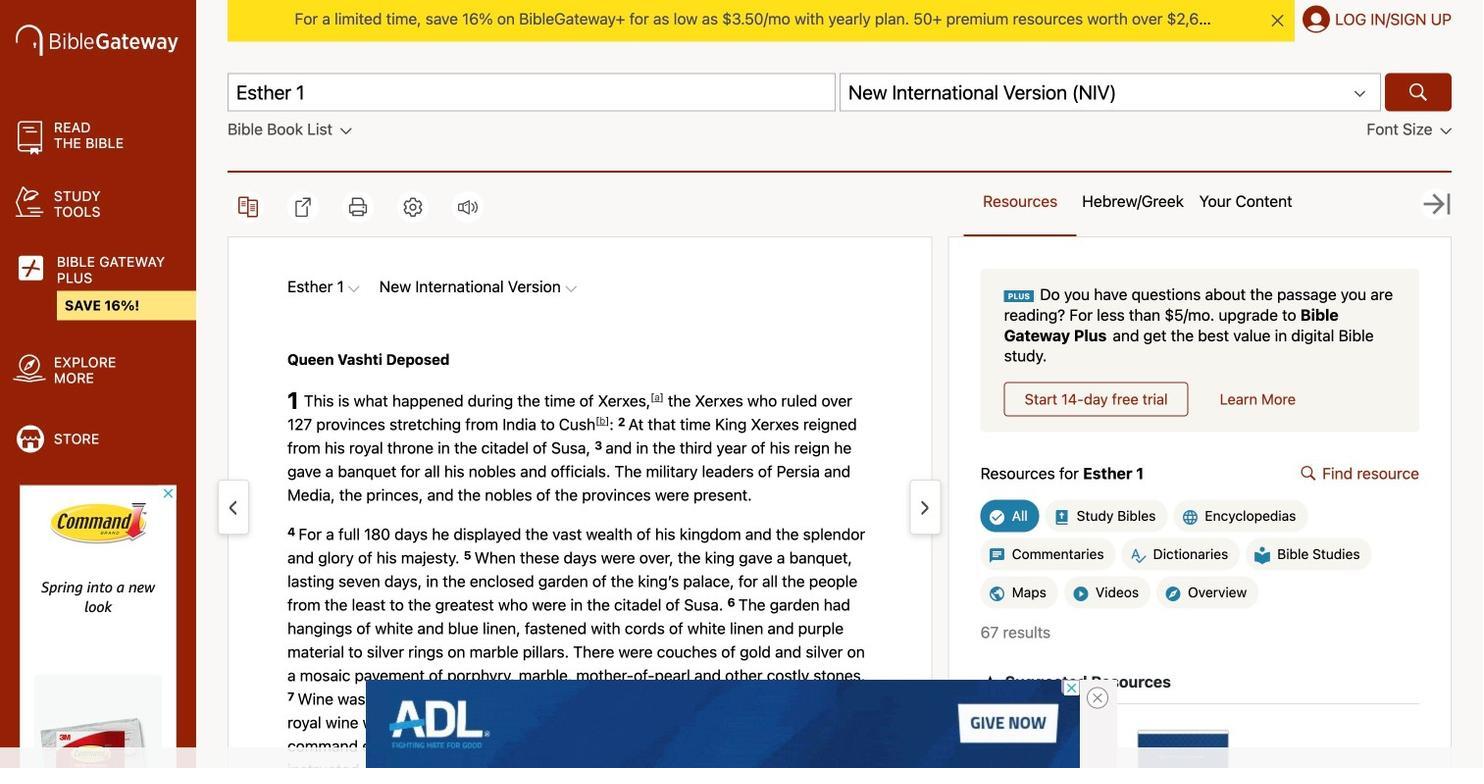 Task type: describe. For each thing, give the bounding box(es) containing it.
1 horizontal spatial advertisement element
[[366, 680, 1080, 768]]

user notice alert
[[196, 0, 1484, 42]]

0 horizontal spatial advertisement element
[[20, 485, 177, 768]]

close sidebar image
[[1422, 189, 1453, 220]]

search image
[[1407, 80, 1431, 104]]

niv grace and truth study bible image
[[981, 726, 1079, 768]]



Task type: locate. For each thing, give the bounding box(es) containing it.
advertisement element
[[20, 485, 177, 768], [366, 680, 1080, 768]]

listen to esther 1 image
[[458, 199, 478, 215]]

None search field
[[228, 73, 1452, 111]]

esther 2 image
[[922, 497, 929, 519]]

Quick Search text field
[[228, 73, 836, 111]]

nehemiah 13 image
[[230, 497, 236, 519]]

niv study bible notes, fully revised edition image
[[1136, 726, 1234, 768]]



Task type: vqa. For each thing, say whether or not it's contained in the screenshot.
Share image
no



